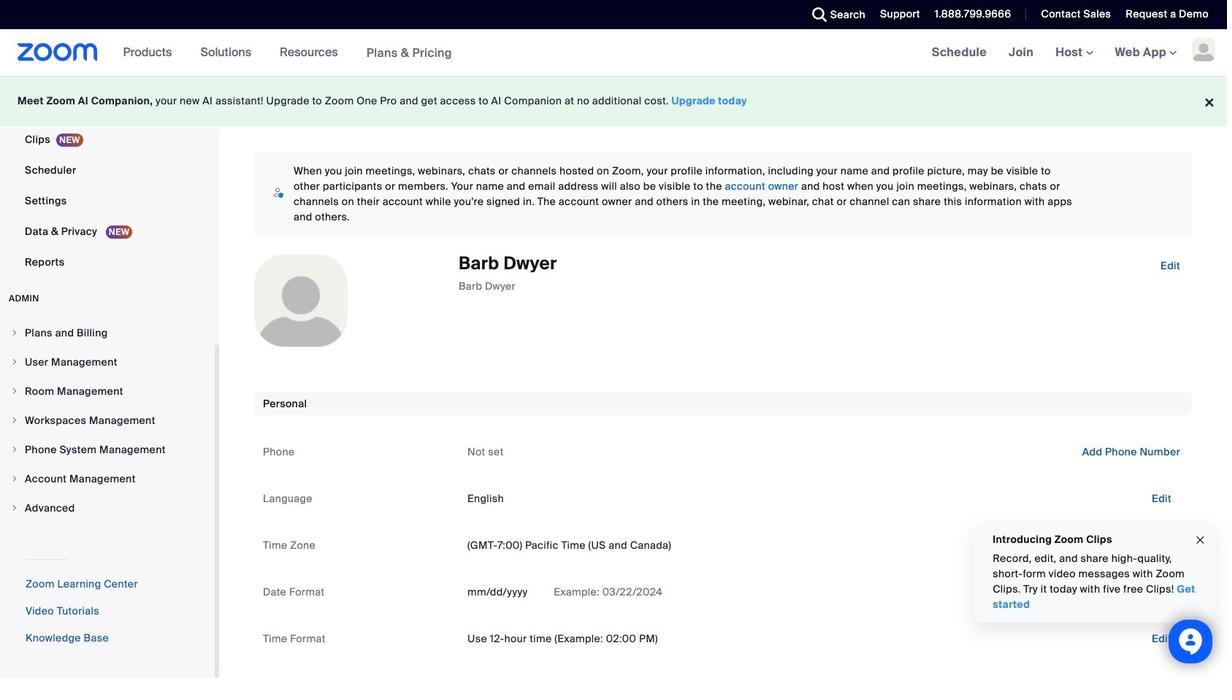 Task type: locate. For each thing, give the bounding box(es) containing it.
4 right image from the top
[[10, 475, 19, 484]]

right image for fifth menu item from the top of the admin menu menu
[[10, 446, 19, 454]]

0 vertical spatial right image
[[10, 329, 19, 337]]

profile picture image
[[1192, 38, 1215, 61]]

2 right image from the top
[[10, 387, 19, 396]]

1 right image from the top
[[10, 358, 19, 367]]

1 vertical spatial right image
[[10, 416, 19, 425]]

1 menu item from the top
[[0, 319, 215, 347]]

6 menu item from the top
[[0, 465, 215, 493]]

right image
[[10, 358, 19, 367], [10, 387, 19, 396], [10, 446, 19, 454], [10, 475, 19, 484], [10, 504, 19, 513]]

4 menu item from the top
[[0, 407, 215, 435]]

meetings navigation
[[921, 29, 1227, 77]]

3 right image from the top
[[10, 446, 19, 454]]

personal menu menu
[[0, 0, 215, 278]]

right image
[[10, 329, 19, 337], [10, 416, 19, 425]]

menu item
[[0, 319, 215, 347], [0, 348, 215, 376], [0, 378, 215, 405], [0, 407, 215, 435], [0, 436, 215, 464], [0, 465, 215, 493], [0, 495, 215, 522]]

1 right image from the top
[[10, 329, 19, 337]]

3 menu item from the top
[[0, 378, 215, 405]]

admin menu menu
[[0, 319, 215, 524]]

footer
[[0, 76, 1227, 126]]

banner
[[0, 29, 1227, 77]]

user photo image
[[255, 255, 347, 347]]

right image for 7th menu item from the top of the admin menu menu
[[10, 504, 19, 513]]

edit user photo image
[[289, 294, 313, 308]]

5 right image from the top
[[10, 504, 19, 513]]



Task type: describe. For each thing, give the bounding box(es) containing it.
right image for 2nd menu item from the bottom
[[10, 475, 19, 484]]

product information navigation
[[112, 29, 463, 77]]

zoom logo image
[[18, 43, 98, 61]]

2 right image from the top
[[10, 416, 19, 425]]

2 menu item from the top
[[0, 348, 215, 376]]

right image for second menu item from the top of the admin menu menu
[[10, 358, 19, 367]]

close image
[[1194, 532, 1206, 549]]

right image for fifth menu item from the bottom
[[10, 387, 19, 396]]

5 menu item from the top
[[0, 436, 215, 464]]

7 menu item from the top
[[0, 495, 215, 522]]



Task type: vqa. For each thing, say whether or not it's contained in the screenshot.
Management corresponding to Account Management
no



